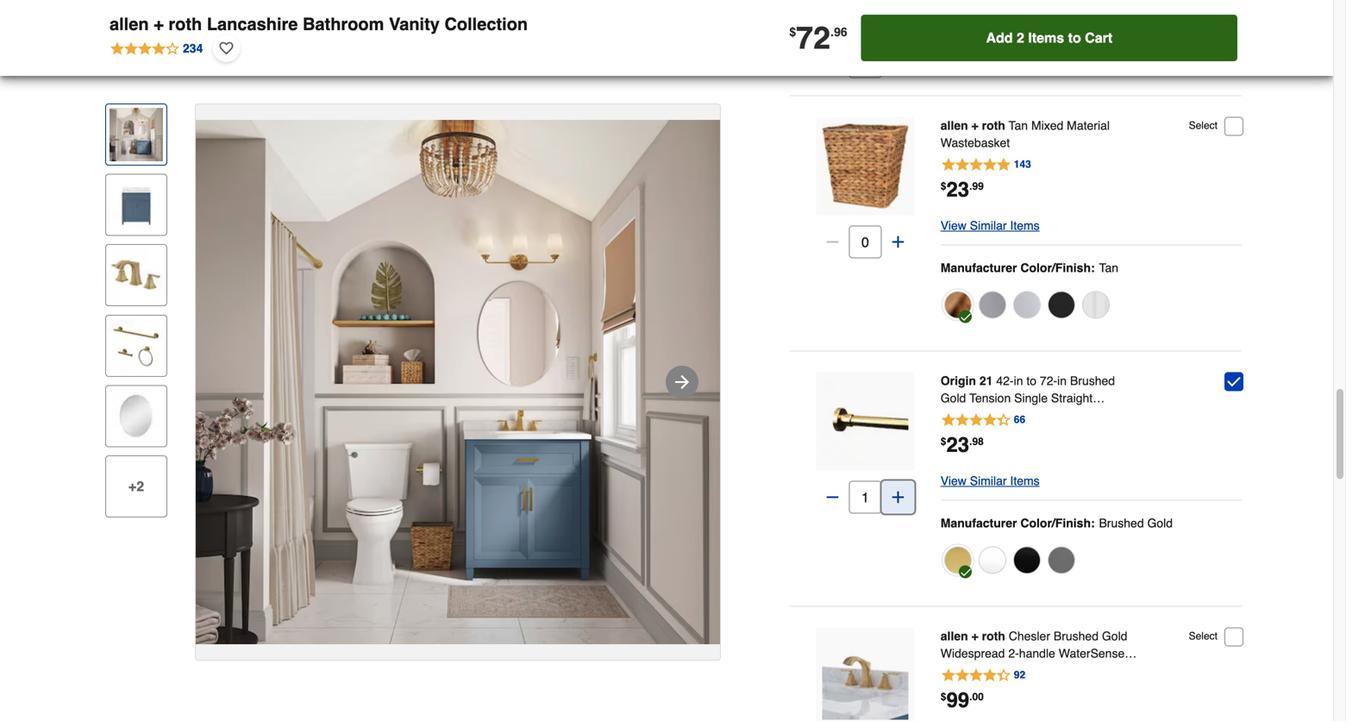 Task type: describe. For each thing, give the bounding box(es) containing it.
view for $ 23 . 98
[[941, 474, 967, 488]]

chesler brushed gold widespread 2-handle watersense bathroom sink faucet with drain
[[941, 629, 1128, 678]]

0 vertical spatial allen
[[110, 14, 149, 34]]

$ for $ 23 . 99
[[941, 180, 947, 192]]

00
[[973, 691, 984, 703]]

manufacturer for $ 23 . 98
[[941, 516, 1018, 530]]

allen + roth bathroom sets image
[[196, 120, 721, 645]]

to inside button
[[1069, 30, 1082, 46]]

1 similar from the top
[[971, 38, 1007, 52]]

drain
[[1089, 664, 1118, 678]]

. for $ 72 . 96
[[831, 25, 834, 39]]

. for $ 23 . 98
[[970, 436, 973, 448]]

gold inside 42-in to 72-in brushed gold tension single straight adjustable shower curtain rod
[[941, 391, 967, 405]]

arrow right image
[[672, 372, 693, 393]]

matte black image
[[1014, 547, 1041, 574]]

2-
[[1009, 647, 1020, 661]]

shower
[[1001, 409, 1042, 422]]

adjustable
[[941, 409, 998, 422]]

1 minus image from the top
[[824, 233, 842, 251]]

mixed
[[1032, 119, 1064, 132]]

allen + roth bathroom sets  - thumbnail image
[[110, 108, 163, 161]]

to inside 42-in to 72-in brushed gold tension single straight adjustable shower curtain rod
[[1027, 374, 1037, 388]]

+ for 23
[[972, 119, 979, 132]]

view similar items for $ 23 . 98
[[941, 474, 1040, 488]]

2 in from the left
[[1058, 374, 1067, 388]]

tan image
[[945, 291, 972, 319]]

vanity
[[389, 14, 440, 34]]

items for 3rd view similar items button from the bottom of the page
[[1011, 38, 1040, 52]]

collection
[[445, 14, 528, 34]]

curtain
[[1045, 409, 1084, 422]]

items for $ 23 . 98 view similar items button
[[1011, 474, 1040, 488]]

72
[[797, 20, 831, 56]]

0 vertical spatial bathroom
[[303, 14, 384, 34]]

manufacturer color/finish : brushed gold
[[941, 516, 1174, 530]]

with
[[1064, 664, 1086, 678]]

plus image for second minus icon from the top of the page
[[890, 489, 907, 506]]

+2 button
[[105, 456, 167, 518]]

chesler
[[1009, 629, 1051, 643]]

roth for 23
[[982, 119, 1006, 132]]

: for $ 23 . 98
[[1092, 516, 1096, 530]]

stepper number input field with increment and decrement buttons number field for second minus icon from the top of the page
[[849, 481, 882, 514]]

$ 23 . 98
[[941, 433, 984, 457]]

. for $ 23 . 99
[[970, 180, 973, 192]]

stepper number input field with increment and decrement buttons number field for second minus icon from the bottom of the page
[[849, 226, 882, 258]]

items for view similar items button associated with $ 23 . 99
[[1011, 219, 1040, 233]]

4.8 stars image
[[941, 157, 1033, 174]]

96
[[834, 25, 848, 39]]

allen for 23
[[941, 119, 969, 132]]

tension
[[970, 391, 1011, 405]]

42-
[[997, 374, 1014, 388]]

color/finish for $ 23 . 98
[[1021, 516, 1092, 530]]

heart outline image
[[219, 39, 233, 58]]

+ for 99
[[972, 629, 979, 643]]

view similar items button for $ 23 . 99
[[941, 215, 1040, 236]]

view similar items button for $ 23 . 98
[[941, 471, 1040, 491]]

: for $ 23 . 99
[[1092, 261, 1096, 275]]

select for 23
[[1190, 120, 1218, 132]]

view for $ 23 . 99
[[941, 219, 967, 233]]

plus image for second minus icon from the bottom of the page
[[890, 233, 907, 251]]

quickview image for $ 23 . 98
[[857, 413, 874, 430]]

matte black image
[[1048, 291, 1076, 319]]

add
[[987, 30, 1014, 46]]

1 vertical spatial chrome image
[[979, 547, 1007, 574]]

4.1 stars image
[[110, 39, 204, 58]]

quickview image for $ 99 . 00
[[857, 668, 874, 686]]

2 minus image from the top
[[824, 489, 842, 506]]

color/finish for $ 23 . 99
[[1021, 261, 1092, 275]]

1 vertical spatial brushed nickel image
[[1048, 547, 1076, 574]]

4.4 stars image for 99
[[941, 667, 1027, 685]]

234 button
[[110, 35, 204, 62]]

gold inside chesler brushed gold widespread 2-handle watersense bathroom sink faucet with drain
[[1103, 629, 1128, 643]]

watersense
[[1059, 647, 1125, 661]]

add 2 items to cart button
[[862, 15, 1238, 61]]

$ for $ 72 . 96
[[790, 25, 797, 39]]

1 view similar items button from the top
[[941, 35, 1040, 56]]

1 stepper number input field with increment and decrement buttons number field from the top
[[849, 45, 882, 78]]

brushed inside 42-in to 72-in brushed gold tension single straight adjustable shower curtain rod
[[1071, 374, 1116, 388]]



Task type: locate. For each thing, give the bounding box(es) containing it.
to left cart
[[1069, 30, 1082, 46]]

23 for $ 23 . 99
[[947, 178, 970, 201]]

1 vertical spatial gold
[[1148, 516, 1174, 530]]

1 vertical spatial brushed
[[1100, 516, 1145, 530]]

98
[[973, 436, 984, 448]]

1 horizontal spatial 99
[[973, 180, 984, 192]]

143
[[1015, 158, 1032, 170]]

4.4 stars image up 00
[[941, 667, 1027, 685]]

2 vertical spatial view similar items button
[[941, 471, 1040, 491]]

0 vertical spatial select
[[1190, 120, 1218, 132]]

23
[[947, 178, 970, 201], [947, 433, 970, 457]]

chrome image right brushed gold icon at the right of the page
[[979, 547, 1007, 574]]

3 quickview image from the top
[[857, 668, 874, 686]]

+
[[154, 14, 164, 34], [972, 119, 979, 132], [972, 629, 979, 643]]

0 vertical spatial view similar items button
[[941, 35, 1040, 56]]

in
[[1014, 374, 1024, 388], [1058, 374, 1067, 388]]

1 vertical spatial plus image
[[890, 489, 907, 506]]

0 vertical spatial brushed nickel image
[[979, 291, 1007, 319]]

+ up wastebasket
[[972, 119, 979, 132]]

2 view from the top
[[941, 219, 967, 233]]

1 vertical spatial tan
[[1100, 261, 1119, 275]]

0 horizontal spatial tan
[[1009, 119, 1029, 132]]

view down $ 23 . 99
[[941, 219, 967, 233]]

2 plus image from the top
[[890, 489, 907, 506]]

bathroom down widespread
[[941, 664, 994, 678]]

3 view from the top
[[941, 474, 967, 488]]

chrome image left matte black image
[[1014, 291, 1041, 319]]

1 quickview image from the top
[[857, 157, 874, 175]]

0 vertical spatial plus image
[[890, 233, 907, 251]]

42-in to 72-in brushed gold tension single straight adjustable shower curtain rod
[[941, 374, 1116, 422]]

manufacturer for $ 23 . 99
[[941, 261, 1018, 275]]

1 vertical spatial quickview image
[[857, 413, 874, 430]]

plus image
[[890, 233, 907, 251], [890, 489, 907, 506]]

color/finish up matte black icon
[[1021, 516, 1092, 530]]

manufacturer up brushed gold icon at the right of the page
[[941, 516, 1018, 530]]

add 2 items to cart
[[987, 30, 1113, 46]]

roth
[[169, 14, 202, 34], [982, 119, 1006, 132], [982, 629, 1006, 643]]

4.4 stars image containing 92
[[941, 667, 1027, 685]]

allen + roth lancashire bathroom vanity collection
[[110, 14, 528, 34]]

bathroom inside chesler brushed gold widespread 2-handle watersense bathroom sink faucet with drain
[[941, 664, 994, 678]]

0 vertical spatial manufacturer
[[941, 261, 1018, 275]]

2 vertical spatial allen
[[941, 629, 969, 643]]

similar
[[971, 38, 1007, 52], [971, 219, 1007, 233], [971, 474, 1007, 488]]

tan up "white marble" image
[[1100, 261, 1119, 275]]

1 in from the left
[[1014, 374, 1024, 388]]

items left cart
[[1011, 38, 1040, 52]]

0 horizontal spatial brushed nickel image
[[979, 291, 1007, 319]]

faucet
[[1024, 664, 1061, 678]]

$ inside $ 23 . 99
[[941, 180, 947, 192]]

4.4 stars image containing 66
[[941, 412, 1027, 430]]

similar down $ 23 . 99
[[971, 219, 1007, 233]]

0 vertical spatial to
[[1069, 30, 1082, 46]]

2 similar from the top
[[971, 219, 1007, 233]]

1 horizontal spatial brushed nickel image
[[1048, 547, 1076, 574]]

1 horizontal spatial bathroom
[[941, 664, 994, 678]]

$ left the 96 on the top right of the page
[[790, 25, 797, 39]]

234
[[183, 41, 203, 55]]

2 vertical spatial similar
[[971, 474, 1007, 488]]

2 stepper number input field with increment and decrement buttons number field from the top
[[849, 226, 882, 258]]

roth up 234 at the left top of the page
[[169, 14, 202, 34]]

$ 23 . 99
[[941, 178, 984, 201]]

1 4.4 stars image from the top
[[941, 412, 1027, 430]]

:
[[1092, 261, 1096, 275], [1092, 516, 1096, 530]]

$ for $ 99 . 00
[[941, 691, 947, 703]]

1 horizontal spatial to
[[1069, 30, 1082, 46]]

allen
[[110, 14, 149, 34], [941, 119, 969, 132], [941, 629, 969, 643]]

brushed inside chesler brushed gold widespread 2-handle watersense bathroom sink faucet with drain
[[1054, 629, 1099, 643]]

items up "manufacturer color/finish : brushed gold"
[[1011, 474, 1040, 488]]

. inside $ 23 . 98
[[970, 436, 973, 448]]

roth for 99
[[982, 629, 1006, 643]]

origin
[[941, 374, 977, 388]]

1 vertical spatial view
[[941, 219, 967, 233]]

allen for 99
[[941, 629, 969, 643]]

1 : from the top
[[1092, 261, 1096, 275]]

0 vertical spatial roth
[[169, 14, 202, 34]]

0 vertical spatial quickview image
[[857, 157, 874, 175]]

wastebasket
[[941, 136, 1011, 150]]

0 vertical spatial 23
[[947, 178, 970, 201]]

$ left 00
[[941, 691, 947, 703]]

color/finish up matte black image
[[1021, 261, 1092, 275]]

66
[[1015, 414, 1026, 426]]

2 4.4 stars image from the top
[[941, 667, 1027, 685]]

23 left 98
[[947, 433, 970, 457]]

view
[[941, 38, 967, 52], [941, 219, 967, 233], [941, 474, 967, 488]]

allen + roth for 99
[[941, 629, 1006, 643]]

1 vertical spatial +
[[972, 119, 979, 132]]

bathroom
[[303, 14, 384, 34], [941, 664, 994, 678]]

view similar items for $ 23 . 99
[[941, 219, 1040, 233]]

roth up widespread
[[982, 629, 1006, 643]]

$ down 4.8 stars image
[[941, 180, 947, 192]]

tan
[[1009, 119, 1029, 132], [1100, 261, 1119, 275]]

2 vertical spatial gold
[[1103, 629, 1128, 643]]

1 view similar items from the top
[[941, 38, 1040, 52]]

99
[[973, 180, 984, 192], [947, 689, 970, 712]]

2 view similar items button from the top
[[941, 215, 1040, 236]]

brushed gold image
[[945, 547, 972, 574]]

0 horizontal spatial in
[[1014, 374, 1024, 388]]

3 view similar items button from the top
[[941, 471, 1040, 491]]

quickview image
[[857, 157, 874, 175], [857, 413, 874, 430], [857, 668, 874, 686]]

1 vertical spatial color/finish
[[1021, 516, 1092, 530]]

1 allen + roth from the top
[[941, 119, 1006, 132]]

99 left 00
[[947, 689, 970, 712]]

0 horizontal spatial 99
[[947, 689, 970, 712]]

1 manufacturer from the top
[[941, 261, 1018, 275]]

2 vertical spatial +
[[972, 629, 979, 643]]

+ up widespread
[[972, 629, 979, 643]]

to
[[1069, 30, 1082, 46], [1027, 374, 1037, 388]]

0 vertical spatial allen + roth
[[941, 119, 1006, 132]]

1 vertical spatial roth
[[982, 119, 1006, 132]]

bathroom left vanity
[[303, 14, 384, 34]]

to left 72-
[[1027, 374, 1037, 388]]

92
[[1015, 669, 1026, 681]]

1 plus image from the top
[[890, 233, 907, 251]]

allen + roth bathroom sets  - thumbnail5 image
[[110, 389, 163, 443]]

$ left 98
[[941, 436, 947, 448]]

2 vertical spatial brushed
[[1054, 629, 1099, 643]]

white marble image
[[1083, 291, 1110, 319]]

1 vertical spatial to
[[1027, 374, 1037, 388]]

2 horizontal spatial gold
[[1148, 516, 1174, 530]]

brushed nickel image right matte black icon
[[1048, 547, 1076, 574]]

+ up 4.1 stars image
[[154, 14, 164, 34]]

2 allen + roth from the top
[[941, 629, 1006, 643]]

items up manufacturer color/finish : tan
[[1011, 219, 1040, 233]]

quickview image for $ 23 . 99
[[857, 157, 874, 175]]

3 similar from the top
[[971, 474, 1007, 488]]

1 vertical spatial stepper number input field with increment and decrement buttons number field
[[849, 226, 882, 258]]

72-
[[1041, 374, 1058, 388]]

1 vertical spatial similar
[[971, 219, 1007, 233]]

similar down 98
[[971, 474, 1007, 488]]

$ inside $ 99 . 00
[[941, 691, 947, 703]]

. inside the "$ 72 . 96"
[[831, 25, 834, 39]]

similar left 2
[[971, 38, 1007, 52]]

items right 2
[[1029, 30, 1065, 46]]

99 down 4.8 stars image
[[973, 180, 984, 192]]

single
[[1015, 391, 1048, 405]]

0 horizontal spatial chrome image
[[979, 547, 1007, 574]]

4.4 stars image for 23
[[941, 412, 1027, 430]]

4.4 stars image
[[941, 412, 1027, 430], [941, 667, 1027, 685]]

allen up widespread
[[941, 629, 969, 643]]

manufacturer
[[941, 261, 1018, 275], [941, 516, 1018, 530]]

2 vertical spatial quickview image
[[857, 668, 874, 686]]

1 horizontal spatial tan
[[1100, 261, 1119, 275]]

.
[[831, 25, 834, 39], [970, 180, 973, 192], [970, 436, 973, 448], [970, 691, 973, 703]]

material
[[1068, 119, 1110, 132]]

brushed nickel image right tan image
[[979, 291, 1007, 319]]

0 vertical spatial tan
[[1009, 119, 1029, 132]]

0 vertical spatial chrome image
[[1014, 291, 1041, 319]]

1 view from the top
[[941, 38, 967, 52]]

allen + roth bathroom sets  - thumbnail4 image
[[110, 319, 163, 373]]

2 color/finish from the top
[[1021, 516, 1092, 530]]

select for 99
[[1190, 630, 1218, 642]]

cart
[[1086, 30, 1113, 46]]

1 vertical spatial bathroom
[[941, 664, 994, 678]]

2 vertical spatial stepper number input field with increment and decrement buttons number field
[[849, 481, 882, 514]]

99 inside $ 23 . 99
[[973, 180, 984, 192]]

allen + roth up widespread
[[941, 629, 1006, 643]]

$ 99 . 00
[[941, 689, 984, 712]]

allen + roth bathroom sets  - thumbnail2 image
[[110, 178, 163, 232]]

3 view similar items from the top
[[941, 474, 1040, 488]]

2 vertical spatial roth
[[982, 629, 1006, 643]]

items for the 'add 2 items to cart' button
[[1029, 30, 1065, 46]]

1 vertical spatial manufacturer
[[941, 516, 1018, 530]]

23 down 4.8 stars image
[[947, 178, 970, 201]]

0 vertical spatial color/finish
[[1021, 261, 1092, 275]]

2 : from the top
[[1092, 516, 1096, 530]]

similar for $ 23 . 99
[[971, 219, 1007, 233]]

0 horizontal spatial gold
[[941, 391, 967, 405]]

gold
[[941, 391, 967, 405], [1148, 516, 1174, 530], [1103, 629, 1128, 643]]

allen + roth up wastebasket
[[941, 119, 1006, 132]]

2 vertical spatial view
[[941, 474, 967, 488]]

minus image
[[824, 233, 842, 251], [824, 489, 842, 506]]

0 vertical spatial similar
[[971, 38, 1007, 52]]

. inside $ 99 . 00
[[970, 691, 973, 703]]

select
[[1190, 120, 1218, 132], [1190, 630, 1218, 642]]

plus image
[[890, 53, 907, 70]]

1 vertical spatial select
[[1190, 630, 1218, 642]]

$ 72 . 96
[[790, 20, 848, 56]]

0 vertical spatial gold
[[941, 391, 967, 405]]

0 vertical spatial brushed
[[1071, 374, 1116, 388]]

+2
[[128, 478, 144, 494]]

1 horizontal spatial in
[[1058, 374, 1067, 388]]

allen + roth
[[941, 119, 1006, 132], [941, 629, 1006, 643]]

lancashire
[[207, 14, 298, 34]]

widespread
[[941, 647, 1006, 661]]

1 vertical spatial allen + roth
[[941, 629, 1006, 643]]

sink
[[997, 664, 1020, 678]]

1 select from the top
[[1190, 120, 1218, 132]]

2 quickview image from the top
[[857, 413, 874, 430]]

view similar items button
[[941, 35, 1040, 56], [941, 215, 1040, 236], [941, 471, 1040, 491]]

Stepper number input field with increment and decrement buttons number field
[[849, 45, 882, 78], [849, 226, 882, 258], [849, 481, 882, 514]]

0 vertical spatial stepper number input field with increment and decrement buttons number field
[[849, 45, 882, 78]]

0 vertical spatial :
[[1092, 261, 1096, 275]]

roth up wastebasket
[[982, 119, 1006, 132]]

23 for $ 23 . 98
[[947, 433, 970, 457]]

allen up wastebasket
[[941, 119, 969, 132]]

2 view similar items from the top
[[941, 219, 1040, 233]]

1 23 from the top
[[947, 178, 970, 201]]

chrome image
[[1014, 291, 1041, 319], [979, 547, 1007, 574]]

1 vertical spatial :
[[1092, 516, 1096, 530]]

handle
[[1020, 647, 1056, 661]]

$ inside $ 23 . 98
[[941, 436, 947, 448]]

1 horizontal spatial chrome image
[[1014, 291, 1041, 319]]

0 vertical spatial +
[[154, 14, 164, 34]]

1 vertical spatial allen
[[941, 119, 969, 132]]

0 vertical spatial 99
[[973, 180, 984, 192]]

1 vertical spatial view similar items button
[[941, 215, 1040, 236]]

straight
[[1052, 391, 1093, 405]]

view left add at the top right of the page
[[941, 38, 967, 52]]

tan left mixed
[[1009, 119, 1029, 132]]

21
[[980, 374, 994, 388]]

view down $ 23 . 98
[[941, 474, 967, 488]]

4.4 stars image up 98
[[941, 412, 1027, 430]]

view similar items
[[941, 38, 1040, 52], [941, 219, 1040, 233], [941, 474, 1040, 488]]

0 horizontal spatial to
[[1027, 374, 1037, 388]]

$ for $ 23 . 98
[[941, 436, 947, 448]]

2 select from the top
[[1190, 630, 1218, 642]]

in up straight
[[1058, 374, 1067, 388]]

2
[[1017, 30, 1025, 46]]

0 vertical spatial view
[[941, 38, 967, 52]]

$
[[790, 25, 797, 39], [941, 180, 947, 192], [941, 436, 947, 448], [941, 691, 947, 703]]

color/finish
[[1021, 261, 1092, 275], [1021, 516, 1092, 530]]

2 manufacturer from the top
[[941, 516, 1018, 530]]

tan mixed material wastebasket
[[941, 119, 1110, 150]]

allen up 4.1 stars image
[[110, 14, 149, 34]]

. for $ 99 . 00
[[970, 691, 973, 703]]

manufacturer up tan image
[[941, 261, 1018, 275]]

tan inside tan mixed material wastebasket
[[1009, 119, 1029, 132]]

1 vertical spatial 4.4 stars image
[[941, 667, 1027, 685]]

2 vertical spatial view similar items
[[941, 474, 1040, 488]]

1 vertical spatial view similar items
[[941, 219, 1040, 233]]

1 horizontal spatial gold
[[1103, 629, 1128, 643]]

rod
[[1088, 409, 1110, 422]]

0 horizontal spatial bathroom
[[303, 14, 384, 34]]

0 vertical spatial minus image
[[824, 233, 842, 251]]

$ inside the "$ 72 . 96"
[[790, 25, 797, 39]]

2 23 from the top
[[947, 433, 970, 457]]

0 vertical spatial 4.4 stars image
[[941, 412, 1027, 430]]

allen + roth for 23
[[941, 119, 1006, 132]]

items
[[1029, 30, 1065, 46], [1011, 38, 1040, 52], [1011, 219, 1040, 233], [1011, 474, 1040, 488]]

1 vertical spatial minus image
[[824, 489, 842, 506]]

brushed
[[1071, 374, 1116, 388], [1100, 516, 1145, 530], [1054, 629, 1099, 643]]

3 stepper number input field with increment and decrement buttons number field from the top
[[849, 481, 882, 514]]

0 vertical spatial view similar items
[[941, 38, 1040, 52]]

in up single
[[1014, 374, 1024, 388]]

1 color/finish from the top
[[1021, 261, 1092, 275]]

1 vertical spatial 99
[[947, 689, 970, 712]]

manufacturer color/finish : tan
[[941, 261, 1119, 275]]

allen + roth bathroom sets  - thumbnail3 image
[[110, 249, 163, 302]]

. inside $ 23 . 99
[[970, 180, 973, 192]]

similar for $ 23 . 98
[[971, 474, 1007, 488]]

1 vertical spatial 23
[[947, 433, 970, 457]]

origin 21
[[941, 374, 994, 388]]

brushed nickel image
[[979, 291, 1007, 319], [1048, 547, 1076, 574]]



Task type: vqa. For each thing, say whether or not it's contained in the screenshot.
.78
no



